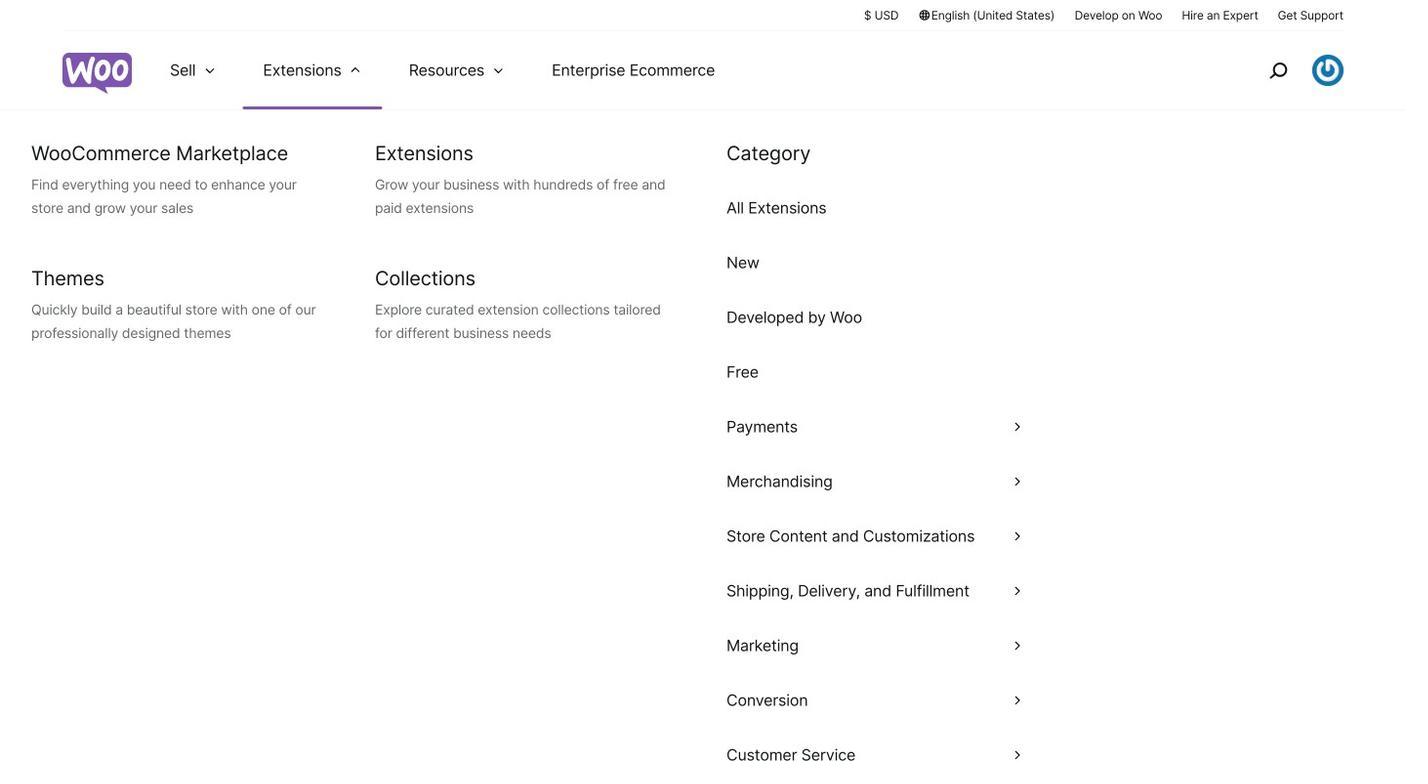 Task type: locate. For each thing, give the bounding box(es) containing it.
open account menu image
[[1313, 55, 1344, 86]]

service navigation menu element
[[1228, 39, 1344, 102]]

search image
[[1263, 55, 1295, 86]]



Task type: vqa. For each thing, say whether or not it's contained in the screenshot.
"and" in the "UK and Canada merchants" Link
no



